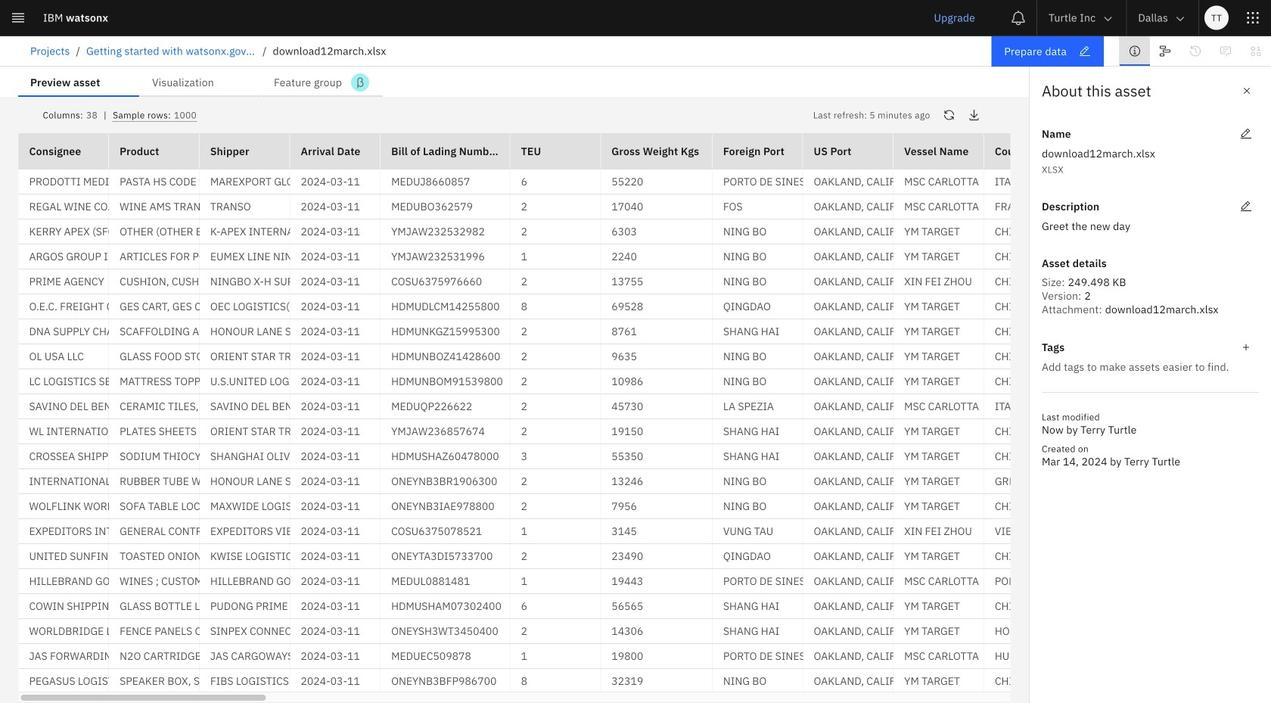 Task type: vqa. For each thing, say whether or not it's contained in the screenshot.
dialog
no



Task type: locate. For each thing, give the bounding box(es) containing it.
12 row row from the top
[[19, 444, 1272, 469]]

global navigation element
[[0, 0, 1272, 703]]

download image
[[969, 109, 981, 121]]

13 row row from the top
[[19, 469, 1272, 494]]

1 row row from the top
[[19, 170, 1272, 195]]

11 row row from the top
[[19, 419, 1272, 444]]

search results grid
[[19, 133, 1272, 703]]

0 vertical spatial edit image
[[1241, 128, 1253, 140]]

20 row row from the top
[[19, 644, 1272, 669]]

tab list
[[18, 67, 383, 97]]

row group
[[19, 170, 1272, 703]]

19 row row from the top
[[19, 619, 1272, 644]]

1 edit image from the top
[[1241, 128, 1253, 140]]

add image
[[1241, 341, 1253, 354]]

14 row row from the top
[[19, 494, 1272, 519]]

close image
[[1242, 85, 1254, 97]]

action bar element
[[0, 36, 1272, 67]]

about this asset element
[[1030, 67, 1272, 703]]

17 row row from the top
[[19, 569, 1272, 594]]

8 row row from the top
[[19, 344, 1272, 369]]

row row
[[19, 170, 1272, 195], [19, 195, 1272, 220], [19, 220, 1272, 245], [19, 245, 1272, 270], [19, 270, 1272, 294], [19, 294, 1272, 319], [19, 319, 1272, 344], [19, 344, 1272, 369], [19, 369, 1272, 394], [19, 394, 1272, 419], [19, 419, 1272, 444], [19, 444, 1272, 469], [19, 469, 1272, 494], [19, 494, 1272, 519], [19, 519, 1272, 544], [19, 544, 1272, 569], [19, 569, 1272, 594], [19, 594, 1272, 619], [19, 619, 1272, 644], [19, 644, 1272, 669], [19, 669, 1272, 694]]

edit image
[[1241, 128, 1253, 140], [1241, 201, 1253, 213]]

18 row row from the top
[[19, 594, 1272, 619]]

1 vertical spatial edit image
[[1241, 201, 1253, 213]]

row
[[19, 133, 1272, 170]]



Task type: describe. For each thing, give the bounding box(es) containing it.
21 row row from the top
[[19, 669, 1272, 694]]

notifications image
[[1011, 10, 1027, 25]]

3 row row from the top
[[19, 220, 1272, 245]]

data image
[[1251, 45, 1263, 57]]

5 row row from the top
[[19, 270, 1272, 294]]

arrow image
[[1175, 13, 1187, 25]]

2 row row from the top
[[19, 195, 1272, 220]]

10 row row from the top
[[19, 394, 1272, 419]]

9 row row from the top
[[19, 369, 1272, 394]]

arrow image
[[1103, 13, 1115, 25]]

2 edit image from the top
[[1241, 201, 1253, 213]]

4 row row from the top
[[19, 245, 1272, 270]]

turtle inc image
[[1102, 44, 1114, 56]]

6 row row from the top
[[19, 294, 1272, 319]]

7 row row from the top
[[19, 319, 1272, 344]]

16 row row from the top
[[19, 544, 1272, 569]]

15 row row from the top
[[19, 519, 1272, 544]]



